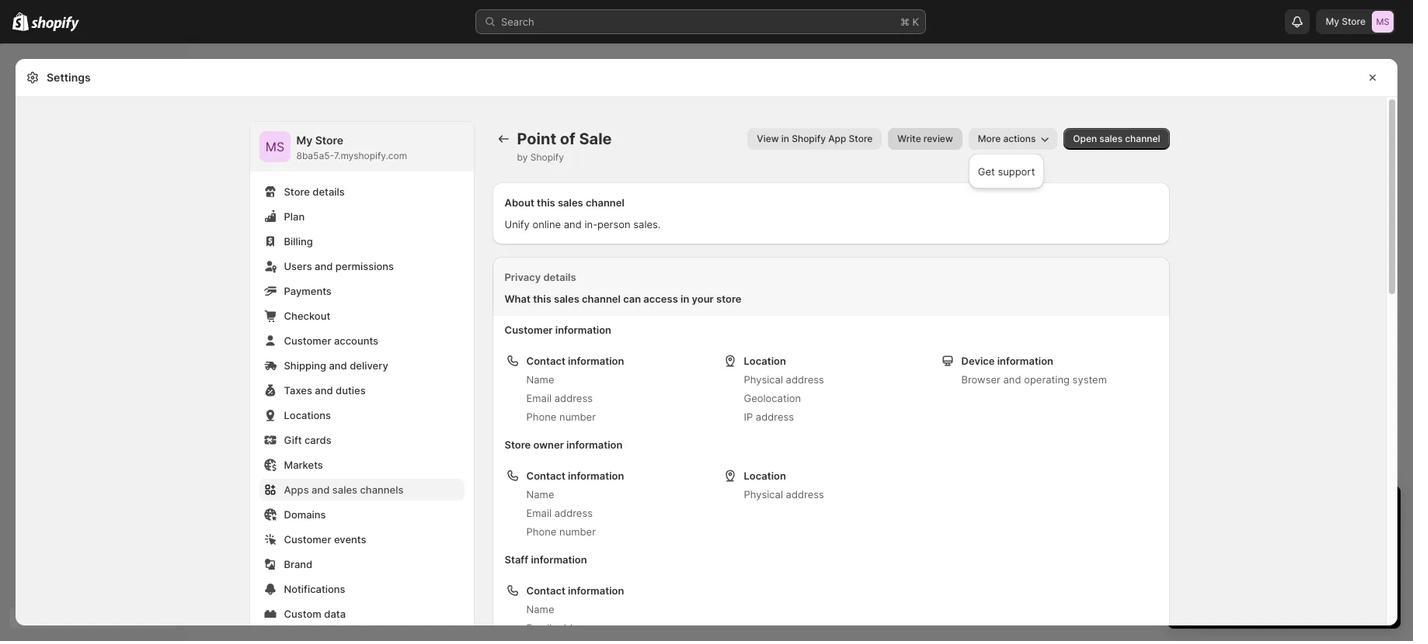 Task type: locate. For each thing, give the bounding box(es) containing it.
dialog
[[1404, 59, 1413, 626]]

1 vertical spatial contact information name email address phone number
[[526, 470, 624, 538]]

store up 8ba5a5-
[[315, 134, 344, 147]]

3 contact from the top
[[526, 585, 566, 598]]

physical inside location physical address geolocation ip address
[[744, 374, 783, 386]]

0 vertical spatial contact
[[526, 355, 566, 368]]

1 number from the top
[[559, 411, 596, 423]]

and for users and permissions
[[315, 260, 333, 273]]

0 horizontal spatial shopify
[[531, 152, 564, 163]]

view in shopify app store
[[757, 133, 873, 145]]

channel up the person
[[586, 197, 625, 209]]

customer
[[505, 324, 553, 336], [284, 335, 331, 347], [284, 534, 331, 546]]

shipping and delivery
[[284, 360, 388, 372]]

1 vertical spatial details
[[543, 271, 576, 284]]

billing link
[[259, 231, 464, 253]]

1 vertical spatial my
[[296, 134, 313, 147]]

1 contact from the top
[[526, 355, 566, 368]]

2 physical from the top
[[744, 489, 783, 501]]

duties
[[336, 385, 366, 397]]

0 vertical spatial phone
[[526, 411, 557, 423]]

1 name from the top
[[526, 374, 554, 386]]

customer down what
[[505, 324, 553, 336]]

information up operating
[[997, 355, 1054, 368]]

my for my store
[[1326, 16, 1340, 27]]

in
[[782, 133, 789, 145], [681, 293, 689, 305]]

information inside device information browser and operating system
[[997, 355, 1054, 368]]

name down staff information
[[526, 604, 554, 616]]

1 vertical spatial channel
[[586, 197, 625, 209]]

device
[[962, 355, 995, 368]]

number for information
[[559, 411, 596, 423]]

2 vertical spatial email
[[526, 622, 552, 635]]

sales inside shop settings menu element
[[332, 484, 357, 497]]

domains
[[284, 509, 326, 521]]

details down 8ba5a5-
[[313, 186, 345, 198]]

my inside the my store 8ba5a5-7.myshopify.com
[[296, 134, 313, 147]]

0 vertical spatial details
[[313, 186, 345, 198]]

1 vertical spatial name
[[526, 489, 554, 501]]

customer inside "link"
[[284, 335, 331, 347]]

contact information name email address phone number up 'store owner information'
[[526, 355, 624, 423]]

in-
[[585, 218, 598, 231]]

cards
[[305, 434, 331, 447]]

0 vertical spatial shopify
[[792, 133, 826, 145]]

gift
[[284, 434, 302, 447]]

3 name from the top
[[526, 604, 554, 616]]

this up online on the top left
[[537, 197, 555, 209]]

number up staff information
[[559, 526, 596, 538]]

and right the browser
[[1004, 374, 1021, 386]]

store left my store icon
[[1342, 16, 1366, 27]]

location inside 'location physical address'
[[744, 470, 786, 483]]

checkout link
[[259, 305, 464, 327]]

shipping
[[284, 360, 326, 372]]

my
[[1326, 16, 1340, 27], [296, 134, 313, 147]]

2 phone from the top
[[526, 526, 557, 538]]

my left my store icon
[[1326, 16, 1340, 27]]

address
[[786, 374, 824, 386], [555, 392, 593, 405], [756, 411, 794, 423], [786, 489, 824, 501], [555, 507, 593, 520], [555, 622, 593, 635]]

location inside location physical address geolocation ip address
[[744, 355, 786, 368]]

information
[[555, 324, 612, 336], [568, 355, 624, 368], [997, 355, 1054, 368], [567, 439, 623, 451], [568, 470, 624, 483], [531, 554, 587, 566], [568, 585, 624, 598]]

unify online and in-person sales.
[[505, 218, 661, 231]]

0 vertical spatial physical
[[744, 374, 783, 386]]

locations
[[284, 409, 331, 422]]

location for location physical address
[[744, 470, 786, 483]]

data
[[324, 608, 346, 621]]

0 vertical spatial email
[[526, 392, 552, 405]]

1 horizontal spatial in
[[782, 133, 789, 145]]

0 vertical spatial my
[[1326, 16, 1340, 27]]

contact for owner
[[526, 470, 566, 483]]

number up 'store owner information'
[[559, 411, 596, 423]]

store details
[[284, 186, 345, 198]]

number for owner
[[559, 526, 596, 538]]

email up staff information
[[526, 507, 552, 520]]

1 vertical spatial shopify
[[531, 152, 564, 163]]

notifications
[[284, 584, 345, 596]]

phone up owner in the bottom left of the page
[[526, 411, 557, 423]]

2 number from the top
[[559, 526, 596, 538]]

point
[[517, 130, 557, 148]]

name for store
[[526, 489, 554, 501]]

email up owner in the bottom left of the page
[[526, 392, 552, 405]]

1 horizontal spatial details
[[543, 271, 576, 284]]

store right app
[[849, 133, 873, 145]]

taxes and duties link
[[259, 380, 464, 402]]

contact down the customer information
[[526, 355, 566, 368]]

1 vertical spatial email
[[526, 507, 552, 520]]

2 contact from the top
[[526, 470, 566, 483]]

1 contact information name email address phone number from the top
[[526, 355, 624, 423]]

customer down the "checkout"
[[284, 335, 331, 347]]

shopify image
[[12, 12, 29, 31]]

sales
[[1100, 133, 1123, 145], [558, 197, 583, 209], [554, 293, 580, 305], [332, 484, 357, 497]]

physical
[[744, 374, 783, 386], [744, 489, 783, 501]]

k
[[913, 16, 919, 28]]

and right users at left
[[315, 260, 333, 273]]

information down staff information
[[568, 585, 624, 598]]

events
[[334, 534, 366, 546]]

sales up domains link
[[332, 484, 357, 497]]

can
[[623, 293, 641, 305]]

customer events
[[284, 534, 366, 546]]

ip
[[744, 411, 753, 423]]

1 vertical spatial this
[[533, 293, 552, 305]]

2 name from the top
[[526, 489, 554, 501]]

7.myshopify.com
[[334, 150, 407, 162]]

sales for what this sales channel can access in your store
[[554, 293, 580, 305]]

2 contact information name email address phone number from the top
[[526, 470, 624, 538]]

users and permissions
[[284, 260, 394, 273]]

store up plan
[[284, 186, 310, 198]]

1 vertical spatial in
[[681, 293, 689, 305]]

location up geolocation
[[744, 355, 786, 368]]

shopify left app
[[792, 133, 826, 145]]

email down staff information
[[526, 622, 552, 635]]

and right taxes
[[315, 385, 333, 397]]

about
[[505, 197, 534, 209]]

access
[[644, 293, 678, 305]]

channel for about this sales channel
[[586, 197, 625, 209]]

name down the customer information
[[526, 374, 554, 386]]

channel right open at the top
[[1125, 133, 1160, 145]]

contact down staff information
[[526, 585, 566, 598]]

information down what this sales channel can access in your store
[[555, 324, 612, 336]]

1 physical from the top
[[744, 374, 783, 386]]

0 vertical spatial this
[[537, 197, 555, 209]]

0 vertical spatial location
[[744, 355, 786, 368]]

view in shopify app store link
[[748, 128, 882, 150]]

this down the privacy details
[[533, 293, 552, 305]]

3 email from the top
[[526, 622, 552, 635]]

sales up the customer information
[[554, 293, 580, 305]]

details inside shop settings menu element
[[313, 186, 345, 198]]

permissions
[[336, 260, 394, 273]]

0 horizontal spatial details
[[313, 186, 345, 198]]

details right privacy
[[543, 271, 576, 284]]

customer down domains
[[284, 534, 331, 546]]

details for privacy details
[[543, 271, 576, 284]]

store inside the my store 8ba5a5-7.myshopify.com
[[315, 134, 344, 147]]

0 horizontal spatial my
[[296, 134, 313, 147]]

in right view
[[782, 133, 789, 145]]

markets
[[284, 459, 323, 472]]

plan
[[284, 211, 305, 223]]

store
[[716, 293, 742, 305]]

phone for store
[[526, 526, 557, 538]]

payments link
[[259, 281, 464, 302]]

information right owner in the bottom left of the page
[[567, 439, 623, 451]]

and for taxes and duties
[[315, 385, 333, 397]]

location physical address
[[744, 470, 824, 501]]

shopify down point
[[531, 152, 564, 163]]

taxes and duties
[[284, 385, 366, 397]]

1 vertical spatial location
[[744, 470, 786, 483]]

location
[[744, 355, 786, 368], [744, 470, 786, 483]]

phone up staff information
[[526, 526, 557, 538]]

point of sale by shopify
[[517, 130, 612, 163]]

write review
[[898, 133, 953, 145]]

0 horizontal spatial in
[[681, 293, 689, 305]]

contact for information
[[526, 355, 566, 368]]

and left in-
[[564, 218, 582, 231]]

1 vertical spatial contact
[[526, 470, 566, 483]]

customer for customer accounts
[[284, 335, 331, 347]]

0 vertical spatial in
[[782, 133, 789, 145]]

write review link
[[888, 128, 963, 150]]

custom data
[[284, 608, 346, 621]]

2 vertical spatial name
[[526, 604, 554, 616]]

name
[[526, 374, 554, 386], [526, 489, 554, 501], [526, 604, 554, 616]]

physical for location physical address
[[744, 489, 783, 501]]

ms button
[[259, 131, 290, 162]]

contact information name email address
[[526, 585, 624, 635]]

sales up the unify online and in-person sales.
[[558, 197, 583, 209]]

review
[[924, 133, 953, 145]]

open sales channel link
[[1064, 128, 1170, 150]]

2 vertical spatial channel
[[582, 293, 621, 305]]

more
[[978, 133, 1001, 145]]

and
[[564, 218, 582, 231], [315, 260, 333, 273], [329, 360, 347, 372], [1004, 374, 1021, 386], [315, 385, 333, 397], [312, 484, 330, 497]]

location down ip
[[744, 470, 786, 483]]

view
[[757, 133, 779, 145]]

0 vertical spatial name
[[526, 374, 554, 386]]

8ba5a5-
[[296, 150, 334, 162]]

channel
[[1125, 133, 1160, 145], [586, 197, 625, 209], [582, 293, 621, 305]]

1 vertical spatial phone
[[526, 526, 557, 538]]

support
[[998, 166, 1035, 178]]

name down owner in the bottom left of the page
[[526, 489, 554, 501]]

sales for about this sales channel
[[558, 197, 583, 209]]

details for store details
[[313, 186, 345, 198]]

in left your
[[681, 293, 689, 305]]

1 horizontal spatial my
[[1326, 16, 1340, 27]]

1 vertical spatial number
[[559, 526, 596, 538]]

0 vertical spatial contact information name email address phone number
[[526, 355, 624, 423]]

details
[[313, 186, 345, 198], [543, 271, 576, 284]]

contact
[[526, 355, 566, 368], [526, 470, 566, 483], [526, 585, 566, 598]]

2 email from the top
[[526, 507, 552, 520]]

shopify
[[792, 133, 826, 145], [531, 152, 564, 163]]

1 phone from the top
[[526, 411, 557, 423]]

phone for customer
[[526, 411, 557, 423]]

channel left can
[[582, 293, 621, 305]]

0 vertical spatial number
[[559, 411, 596, 423]]

sale
[[579, 130, 612, 148]]

and for shipping and delivery
[[329, 360, 347, 372]]

2 location from the top
[[744, 470, 786, 483]]

physical inside 'location physical address'
[[744, 489, 783, 501]]

customer for customer information
[[505, 324, 553, 336]]

owner
[[533, 439, 564, 451]]

1 location from the top
[[744, 355, 786, 368]]

my up 8ba5a5-
[[296, 134, 313, 147]]

settings dialog
[[16, 59, 1398, 642]]

store left owner in the bottom left of the page
[[505, 439, 531, 451]]

1 email from the top
[[526, 392, 552, 405]]

email inside contact information name email address
[[526, 622, 552, 635]]

contact down owner in the bottom left of the page
[[526, 470, 566, 483]]

contact information name email address phone number down 'store owner information'
[[526, 470, 624, 538]]

2 vertical spatial contact
[[526, 585, 566, 598]]

1 vertical spatial physical
[[744, 489, 783, 501]]

and down 'customer accounts' on the bottom of the page
[[329, 360, 347, 372]]

address inside contact information name email address
[[555, 622, 593, 635]]

customer information
[[505, 324, 612, 336]]

number
[[559, 411, 596, 423], [559, 526, 596, 538]]

gift cards
[[284, 434, 331, 447]]

and right apps
[[312, 484, 330, 497]]



Task type: vqa. For each thing, say whether or not it's contained in the screenshot.
text box
no



Task type: describe. For each thing, give the bounding box(es) containing it.
contact information name email address phone number for owner
[[526, 470, 624, 538]]

customer for customer events
[[284, 534, 331, 546]]

name for customer
[[526, 374, 554, 386]]

my store image
[[259, 131, 290, 162]]

get support button
[[973, 159, 1040, 184]]

brand
[[284, 559, 313, 571]]

app
[[828, 133, 846, 145]]

email for customer
[[526, 392, 552, 405]]

operating
[[1024, 374, 1070, 386]]

⌘
[[901, 16, 910, 28]]

custom data link
[[259, 604, 464, 625]]

0 vertical spatial channel
[[1125, 133, 1160, 145]]

of
[[560, 130, 576, 148]]

what
[[505, 293, 531, 305]]

store owner information
[[505, 439, 623, 451]]

staff information
[[505, 554, 587, 566]]

settings
[[47, 71, 91, 84]]

markets link
[[259, 455, 464, 476]]

information down 'store owner information'
[[568, 470, 624, 483]]

information right staff
[[531, 554, 587, 566]]

address inside 'location physical address'
[[786, 489, 824, 501]]

location for location physical address geolocation ip address
[[744, 355, 786, 368]]

my store
[[1326, 16, 1366, 27]]

more actions
[[978, 133, 1036, 145]]

information down the customer information
[[568, 355, 624, 368]]

users and permissions link
[[259, 256, 464, 277]]

person
[[598, 218, 631, 231]]

your
[[692, 293, 714, 305]]

payments
[[284, 285, 332, 298]]

apps
[[284, 484, 309, 497]]

browser
[[962, 374, 1001, 386]]

shop settings menu element
[[250, 122, 474, 642]]

⌘ k
[[901, 16, 919, 28]]

accounts
[[334, 335, 378, 347]]

my for my store 8ba5a5-7.myshopify.com
[[296, 134, 313, 147]]

privacy
[[505, 271, 541, 284]]

contact inside contact information name email address
[[526, 585, 566, 598]]

location physical address geolocation ip address
[[744, 355, 824, 423]]

taxes
[[284, 385, 312, 397]]

actions
[[1003, 133, 1036, 145]]

brand link
[[259, 554, 464, 576]]

about this sales channel
[[505, 197, 625, 209]]

information inside contact information name email address
[[568, 585, 624, 598]]

apps and sales channels
[[284, 484, 404, 497]]

gift cards link
[[259, 430, 464, 451]]

unify
[[505, 218, 530, 231]]

billing
[[284, 235, 313, 248]]

and inside device information browser and operating system
[[1004, 374, 1021, 386]]

name inside contact information name email address
[[526, 604, 554, 616]]

1 horizontal spatial shopify
[[792, 133, 826, 145]]

search
[[501, 16, 534, 28]]

geolocation
[[744, 392, 801, 405]]

get support
[[978, 166, 1035, 178]]

delivery
[[350, 360, 388, 372]]

custom
[[284, 608, 322, 621]]

sales.
[[633, 218, 661, 231]]

get
[[978, 166, 995, 178]]

write
[[898, 133, 921, 145]]

sales right open at the top
[[1100, 133, 1123, 145]]

locations link
[[259, 405, 464, 427]]

sales for apps and sales channels
[[332, 484, 357, 497]]

and for apps and sales channels
[[312, 484, 330, 497]]

staff
[[505, 554, 529, 566]]

email for store
[[526, 507, 552, 520]]

shipping and delivery link
[[259, 355, 464, 377]]

system
[[1073, 374, 1107, 386]]

users
[[284, 260, 312, 273]]

customer accounts link
[[259, 330, 464, 352]]

customer accounts
[[284, 335, 378, 347]]

checkout
[[284, 310, 330, 322]]

my store image
[[1372, 11, 1394, 33]]

my store 8ba5a5-7.myshopify.com
[[296, 134, 407, 162]]

physical for location physical address geolocation ip address
[[744, 374, 783, 386]]

apps and sales channels link
[[259, 479, 464, 501]]

what this sales channel can access in your store
[[505, 293, 742, 305]]

contact information name email address phone number for information
[[526, 355, 624, 423]]

this for about
[[537, 197, 555, 209]]

shopify inside point of sale by shopify
[[531, 152, 564, 163]]

device information browser and operating system
[[962, 355, 1107, 386]]

online
[[533, 218, 561, 231]]

domains link
[[259, 504, 464, 526]]

shopify image
[[31, 16, 79, 32]]

open sales channel
[[1073, 133, 1160, 145]]

channel for what this sales channel can access in your store
[[582, 293, 621, 305]]

3 days left in your trial element
[[1168, 527, 1401, 629]]

this for what
[[533, 293, 552, 305]]

open
[[1073, 133, 1097, 145]]

more actions button
[[969, 128, 1058, 150]]

channels
[[360, 484, 404, 497]]

notifications link
[[259, 579, 464, 601]]



